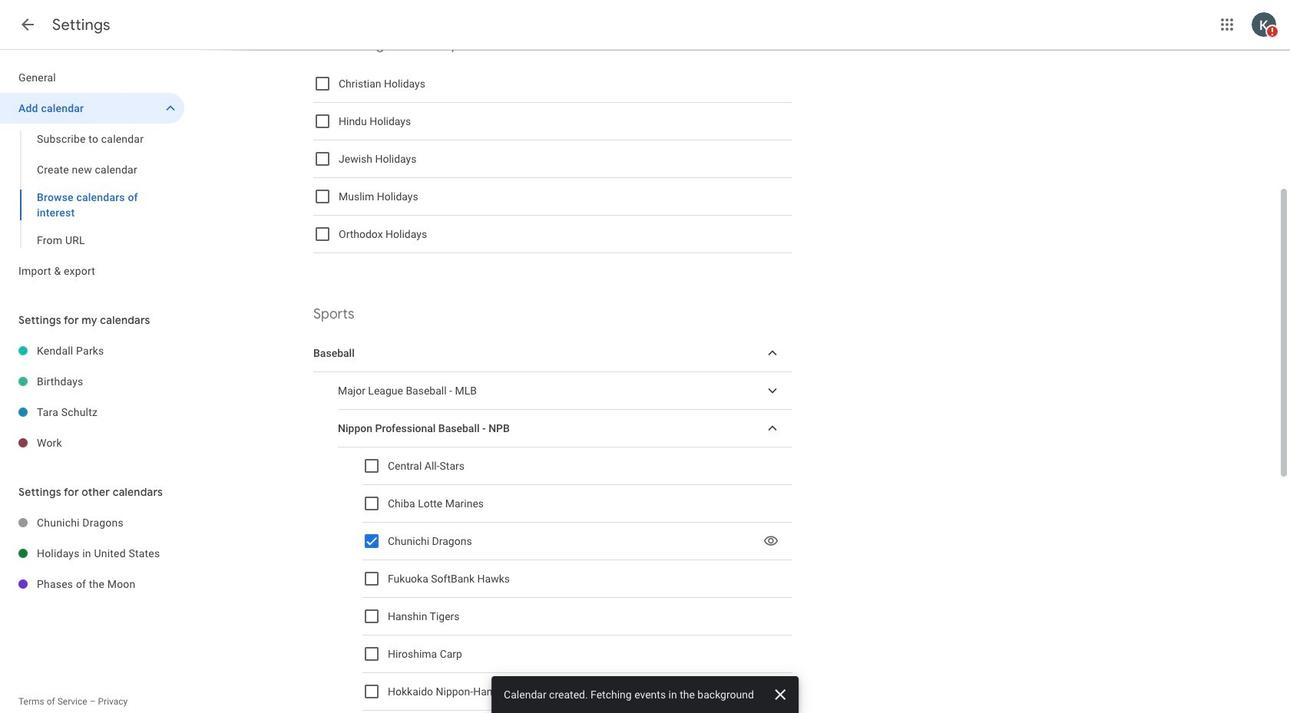 Task type: describe. For each thing, give the bounding box(es) containing it.
holidays in united states tree item
[[0, 538, 184, 569]]

1 tree from the top
[[0, 62, 184, 286]]

add calendar tree item
[[0, 93, 184, 124]]

3 tree from the top
[[0, 508, 184, 600]]

phases of the moon tree item
[[0, 569, 184, 600]]



Task type: vqa. For each thing, say whether or not it's contained in the screenshot.
the Kendall Parks TREE ITEM
yes



Task type: locate. For each thing, give the bounding box(es) containing it.
tree item
[[313, 335, 793, 372], [338, 372, 793, 410], [338, 410, 793, 448], [363, 711, 793, 713]]

go back image
[[18, 15, 37, 34]]

birthdays tree item
[[0, 366, 184, 397]]

2 vertical spatial tree
[[0, 508, 184, 600]]

0 vertical spatial tree
[[0, 62, 184, 286]]

heading
[[52, 15, 110, 35]]

group
[[0, 124, 184, 256]]

chunichi dragons tree item
[[0, 508, 184, 538]]

work tree item
[[0, 428, 184, 459]]

kendall parks tree item
[[0, 336, 184, 366]]

1 vertical spatial tree
[[0, 336, 184, 459]]

2 tree from the top
[[0, 336, 184, 459]]

tara schultz tree item
[[0, 397, 184, 428]]

tree
[[0, 62, 184, 286], [0, 336, 184, 459], [0, 508, 184, 600]]



